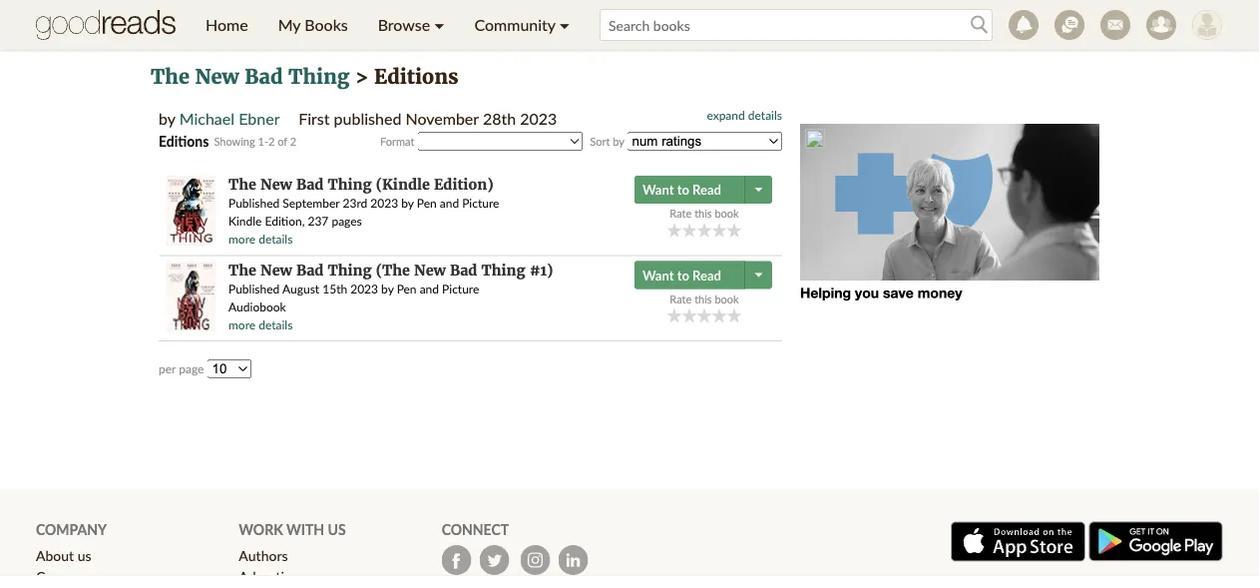 Task type: locate. For each thing, give the bounding box(es) containing it.
2023
[[520, 109, 557, 128], [371, 196, 399, 210], [351, 281, 378, 296]]

and
[[440, 196, 459, 210], [420, 281, 439, 296]]

thing for (kindle
[[328, 176, 372, 194]]

by left michael
[[159, 109, 175, 128]]

1 rate from the top
[[670, 207, 692, 220]]

more details link
[[229, 232, 293, 246], [229, 317, 293, 332]]

per
[[159, 361, 176, 376]]

1 vertical spatial the
[[229, 176, 257, 194]]

editions down michael
[[159, 132, 209, 149]]

2 more details link from the top
[[229, 317, 293, 332]]

2023 inside the new bad thing (the new bad thing #1) published august 15th 2023               by pen and picture audiobook more details
[[351, 281, 378, 296]]

more down kindle
[[229, 232, 256, 246]]

more details link down "audiobook"
[[229, 317, 293, 332]]

page
[[179, 361, 204, 376]]

1 2 from the left
[[269, 134, 275, 148]]

want
[[643, 182, 674, 198], [643, 267, 674, 283]]

bad right the (the
[[450, 261, 478, 279]]

details inside the new bad thing (kindle edition) published september 23rd 2023               by pen and picture kindle edition, 237 pages more details
[[259, 232, 293, 246]]

sort by
[[590, 135, 625, 148]]

new
[[195, 64, 239, 89], [261, 176, 292, 194], [261, 261, 292, 279], [414, 261, 446, 279]]

1 this from the top
[[695, 207, 712, 220]]

bad inside the new bad thing (kindle edition) published september 23rd 2023               by pen and picture kindle edition, 237 pages more details
[[296, 176, 324, 194]]

the
[[151, 64, 190, 89], [229, 176, 257, 194], [229, 261, 257, 279]]

bad up august
[[296, 261, 324, 279]]

published up "audiobook"
[[229, 281, 280, 296]]

2 want to read from the top
[[643, 267, 722, 283]]

more inside the new bad thing (the new bad thing #1) published august 15th 2023               by pen and picture audiobook more details
[[229, 317, 256, 332]]

read
[[693, 182, 722, 198], [693, 267, 722, 283]]

by right sort
[[613, 135, 625, 148]]

0 horizontal spatial 2
[[269, 134, 275, 148]]

work with us
[[239, 521, 346, 538]]

want to read for the new bad thing (the new bad thing #1)
[[643, 267, 722, 283]]

pen
[[417, 196, 437, 210], [397, 281, 417, 296]]

1 to from the top
[[678, 182, 690, 198]]

1 vertical spatial and
[[420, 281, 439, 296]]

first published november 28th 2023
[[299, 109, 557, 128]]

thing up first
[[289, 64, 350, 89]]

the new bad thing > editions
[[151, 64, 459, 89]]

this for the new bad thing (the new bad thing #1)
[[695, 292, 712, 305]]

2 vertical spatial details
[[259, 317, 293, 332]]

1 more details link from the top
[[229, 232, 293, 246]]

want for the new bad thing (the new bad thing #1)
[[643, 267, 674, 283]]

picture down edition) at the left top of the page
[[462, 196, 500, 210]]

2 book from the top
[[715, 292, 739, 305]]

the new bad thing (the new bad thing #1) published august 15th 2023               by pen and picture audiobook more details
[[229, 261, 553, 332]]

2 rate from the top
[[670, 292, 692, 305]]

the up "audiobook"
[[229, 261, 257, 279]]

community ▾ button
[[460, 0, 585, 50]]

0 vertical spatial want to read
[[643, 182, 722, 198]]

advertisement region
[[801, 124, 1100, 373]]

▾ inside popup button
[[560, 15, 570, 34]]

1 more from the top
[[229, 232, 256, 246]]

15th
[[323, 281, 348, 296]]

1 vertical spatial pen
[[397, 281, 417, 296]]

august
[[282, 281, 320, 296]]

the inside the new bad thing (kindle edition) published september 23rd 2023               by pen and picture kindle edition, 237 pages more details
[[229, 176, 257, 194]]

new inside the new bad thing (kindle edition) published september 23rd 2023               by pen and picture kindle edition, 237 pages more details
[[261, 176, 292, 194]]

and inside the new bad thing (the new bad thing #1) published august 15th 2023               by pen and picture audiobook more details
[[420, 281, 439, 296]]

new for the new bad thing > editions
[[195, 64, 239, 89]]

▾
[[435, 15, 445, 34], [560, 15, 570, 34]]

us right about
[[78, 547, 91, 564]]

2 right of at the left top of page
[[290, 134, 297, 148]]

▾ right browse on the top
[[435, 15, 445, 34]]

book for the new bad thing (kindle edition)
[[715, 207, 739, 220]]

want to read button for the new bad thing (the new bad thing #1)
[[635, 261, 748, 289]]

2023 right 15th
[[351, 281, 378, 296]]

details
[[749, 107, 783, 122], [259, 232, 293, 246], [259, 317, 293, 332]]

2 read from the top
[[693, 267, 722, 283]]

by down the (kindle
[[402, 196, 414, 210]]

0 vertical spatial published
[[229, 196, 280, 210]]

1 want to read from the top
[[643, 182, 722, 198]]

editions
[[374, 64, 459, 89], [159, 132, 209, 149]]

published
[[334, 109, 402, 128]]

1 vertical spatial picture
[[442, 281, 480, 296]]

0 vertical spatial book
[[715, 207, 739, 220]]

us
[[328, 521, 346, 538], [78, 547, 91, 564]]

2 this from the top
[[695, 292, 712, 305]]

new up august
[[261, 261, 292, 279]]

thing for (the
[[328, 261, 372, 279]]

2 2 from the left
[[290, 134, 297, 148]]

new up by michael  ebner
[[195, 64, 239, 89]]

more down "audiobook"
[[229, 317, 256, 332]]

the up kindle
[[229, 176, 257, 194]]

2 to from the top
[[678, 267, 690, 283]]

0 vertical spatial to
[[678, 182, 690, 198]]

237
[[308, 214, 329, 228]]

details down edition,
[[259, 232, 293, 246]]

▾ inside dropdown button
[[435, 15, 445, 34]]

details down "audiobook"
[[259, 317, 293, 332]]

0 vertical spatial read
[[693, 182, 722, 198]]

goodreads on instagram image
[[521, 545, 551, 575]]

us right with
[[328, 521, 346, 538]]

28th
[[483, 109, 516, 128]]

audiobook
[[229, 299, 286, 314]]

2 published from the top
[[229, 281, 280, 296]]

1 vertical spatial rate this book
[[670, 292, 739, 305]]

to for the new bad thing (the new bad thing #1)
[[678, 267, 690, 283]]

0 horizontal spatial ▾
[[435, 15, 445, 34]]

thing up 15th
[[328, 261, 372, 279]]

download app for android image
[[1089, 521, 1224, 562]]

0 vertical spatial rate
[[670, 207, 692, 220]]

and down edition) at the left top of the page
[[440, 196, 459, 210]]

2 want to read button from the top
[[635, 261, 748, 289]]

want to read
[[643, 182, 722, 198], [643, 267, 722, 283]]

0 vertical spatial pen
[[417, 196, 437, 210]]

details right expand
[[749, 107, 783, 122]]

2 ▾ from the left
[[560, 15, 570, 34]]

bad for >
[[245, 64, 283, 89]]

the new bad thing (kindle edition) published september 23rd 2023               by pen and picture kindle edition, 237 pages more details
[[229, 176, 500, 246]]

to
[[678, 182, 690, 198], [678, 267, 690, 283]]

pen down the (the
[[397, 281, 417, 296]]

the for the new bad thing > editions
[[151, 64, 190, 89]]

goodreads on twitter image
[[480, 545, 510, 575]]

published
[[229, 196, 280, 210], [229, 281, 280, 296]]

my books
[[278, 15, 348, 34]]

published inside the new bad thing (kindle edition) published september 23rd 2023               by pen and picture kindle edition, 237 pages more details
[[229, 196, 280, 210]]

more
[[229, 232, 256, 246], [229, 317, 256, 332]]

0 vertical spatial want
[[643, 182, 674, 198]]

1 ▾ from the left
[[435, 15, 445, 34]]

1 read from the top
[[693, 182, 722, 198]]

1 vertical spatial read
[[693, 267, 722, 283]]

read for the new bad thing (kindle edition)
[[693, 182, 722, 198]]

1 vertical spatial this
[[695, 292, 712, 305]]

2 left of at the left top of page
[[269, 134, 275, 148]]

(kindle
[[376, 176, 430, 194]]

1 rate this book from the top
[[670, 207, 739, 220]]

bad up ebner
[[245, 64, 283, 89]]

more for the new bad thing (the new bad thing #1)
[[229, 317, 256, 332]]

1 horizontal spatial ▾
[[560, 15, 570, 34]]

rate this book for the new bad thing (the new bad thing #1)
[[670, 292, 739, 305]]

michael
[[179, 109, 235, 128]]

1 published from the top
[[229, 196, 280, 210]]

Search books text field
[[600, 9, 993, 41]]

by
[[159, 109, 175, 128], [613, 135, 625, 148], [402, 196, 414, 210], [381, 281, 394, 296]]

per page
[[159, 361, 204, 376]]

0 horizontal spatial us
[[78, 547, 91, 564]]

new up edition,
[[261, 176, 292, 194]]

rate
[[670, 207, 692, 220], [670, 292, 692, 305]]

published inside the new bad thing (the new bad thing #1) published august 15th 2023               by pen and picture audiobook more details
[[229, 281, 280, 296]]

▾ right community
[[560, 15, 570, 34]]

1 vertical spatial 2023
[[371, 196, 399, 210]]

1 vertical spatial editions
[[159, 132, 209, 149]]

picture down the new bad thing (the new bad thing #1) 'link' at the left top of the page
[[442, 281, 480, 296]]

0 vertical spatial rate this book
[[670, 207, 739, 220]]

thing
[[289, 64, 350, 89], [328, 176, 372, 194], [328, 261, 372, 279], [482, 261, 526, 279]]

community
[[475, 15, 556, 34]]

2 rate this book from the top
[[670, 292, 739, 305]]

2
[[269, 134, 275, 148], [290, 134, 297, 148]]

rate this book for the new bad thing (kindle edition)
[[670, 207, 739, 220]]

bad for (kindle
[[296, 176, 324, 194]]

0 vertical spatial us
[[328, 521, 346, 538]]

2 vertical spatial the
[[229, 261, 257, 279]]

1 vertical spatial more
[[229, 317, 256, 332]]

1 vertical spatial want to read
[[643, 267, 722, 283]]

bad
[[245, 64, 283, 89], [296, 176, 324, 194], [296, 261, 324, 279], [450, 261, 478, 279]]

1 vertical spatial want to read button
[[635, 261, 748, 289]]

work
[[239, 521, 283, 538]]

0 vertical spatial editions
[[374, 64, 459, 89]]

2023 down the (kindle
[[371, 196, 399, 210]]

menu containing home
[[191, 0, 585, 50]]

pen inside the new bad thing (kindle edition) published september 23rd 2023               by pen and picture kindle edition, 237 pages more details
[[417, 196, 437, 210]]

the up michael
[[151, 64, 190, 89]]

2 more from the top
[[229, 317, 256, 332]]

1 horizontal spatial 2
[[290, 134, 297, 148]]

and down the new bad thing (the new bad thing #1) 'link' at the left top of the page
[[420, 281, 439, 296]]

rate for the new bad thing (kindle edition)
[[670, 207, 692, 220]]

0 vertical spatial want to read button
[[635, 176, 748, 204]]

thing up 23rd
[[328, 176, 372, 194]]

expand details
[[707, 107, 783, 122]]

more details link down kindle
[[229, 232, 293, 246]]

by down the new bad thing (the new bad thing #1) 'link' at the left top of the page
[[381, 281, 394, 296]]

new for the new bad thing (the new bad thing #1) published august 15th 2023               by pen and picture audiobook more details
[[261, 261, 292, 279]]

1 vertical spatial published
[[229, 281, 280, 296]]

details inside the new bad thing (the new bad thing #1) published august 15th 2023               by pen and picture audiobook more details
[[259, 317, 293, 332]]

2023 inside the new bad thing (kindle edition) published september 23rd 2023               by pen and picture kindle edition, 237 pages more details
[[371, 196, 399, 210]]

book
[[715, 207, 739, 220], [715, 292, 739, 305]]

showing
[[214, 134, 255, 148]]

0 vertical spatial this
[[695, 207, 712, 220]]

0 vertical spatial details
[[749, 107, 783, 122]]

the inside the new bad thing (the new bad thing #1) published august 15th 2023               by pen and picture audiobook more details
[[229, 261, 257, 279]]

bad up september
[[296, 176, 324, 194]]

0 horizontal spatial editions
[[159, 132, 209, 149]]

notifications image
[[1009, 10, 1039, 40]]

1 vertical spatial want
[[643, 267, 674, 283]]

more inside the new bad thing (kindle edition) published september 23rd 2023               by pen and picture kindle edition, 237 pages more details
[[229, 232, 256, 246]]

company
[[36, 521, 107, 538]]

0 vertical spatial more details link
[[229, 232, 293, 246]]

this
[[695, 207, 712, 220], [695, 292, 712, 305]]

2023 right 28th
[[520, 109, 557, 128]]

1 horizontal spatial editions
[[374, 64, 459, 89]]

0 vertical spatial picture
[[462, 196, 500, 210]]

2 want from the top
[[643, 267, 674, 283]]

and inside the new bad thing (kindle edition) published september 23rd 2023               by pen and picture kindle edition, 237 pages more details
[[440, 196, 459, 210]]

1 want to read button from the top
[[635, 176, 748, 204]]

browse ▾ button
[[363, 0, 460, 50]]

1 vertical spatial more details link
[[229, 317, 293, 332]]

menu
[[191, 0, 585, 50]]

november
[[406, 109, 479, 128]]

#1)
[[530, 261, 553, 279]]

community ▾
[[475, 15, 570, 34]]

rate this book
[[670, 207, 739, 220], [670, 292, 739, 305]]

0 vertical spatial the
[[151, 64, 190, 89]]

browse ▾
[[378, 15, 445, 34]]

the new bad thing link
[[151, 64, 350, 89]]

thing inside the new bad thing (kindle edition) published september 23rd 2023               by pen and picture kindle edition, 237 pages more details
[[328, 176, 372, 194]]

1 vertical spatial book
[[715, 292, 739, 305]]

editions up "first published november 28th 2023"
[[374, 64, 459, 89]]

1 vertical spatial details
[[259, 232, 293, 246]]

published up kindle
[[229, 196, 280, 210]]

0 vertical spatial and
[[440, 196, 459, 210]]

1 vertical spatial to
[[678, 267, 690, 283]]

my books link
[[263, 0, 363, 50]]

2 vertical spatial 2023
[[351, 281, 378, 296]]

0 vertical spatial more
[[229, 232, 256, 246]]

pen down the (kindle
[[417, 196, 437, 210]]

format
[[380, 135, 415, 148]]

1 want from the top
[[643, 182, 674, 198]]

1 vertical spatial rate
[[670, 292, 692, 305]]

picture
[[462, 196, 500, 210], [442, 281, 480, 296]]

want to read button
[[635, 176, 748, 204], [635, 261, 748, 289]]

september
[[283, 196, 340, 210]]

1 book from the top
[[715, 207, 739, 220]]



Task type: vqa. For each thing, say whether or not it's contained in the screenshot.
Hardcover Avery Publishing Group 2021 book cover image
no



Task type: describe. For each thing, give the bounding box(es) containing it.
to for the new bad thing (kindle edition)
[[678, 182, 690, 198]]

about
[[36, 547, 74, 564]]

home link
[[191, 0, 263, 50]]

the new bad thing (the new bad thing #1) image
[[166, 261, 216, 331]]

picture inside the new bad thing (the new bad thing #1) published august 15th 2023               by pen and picture audiobook more details
[[442, 281, 480, 296]]

details for the new bad thing (kindle edition)
[[259, 232, 293, 246]]

picture inside the new bad thing (kindle edition) published september 23rd 2023               by pen and picture kindle edition, 237 pages more details
[[462, 196, 500, 210]]

>
[[355, 64, 369, 89]]

about us link
[[36, 547, 91, 564]]

want for the new bad thing (kindle edition)
[[643, 182, 674, 198]]

pages
[[332, 214, 362, 228]]

authors link
[[239, 547, 288, 564]]

details for the new bad thing (the new bad thing #1)
[[259, 317, 293, 332]]

the for the new bad thing (kindle edition) published september 23rd 2023               by pen and picture kindle edition, 237 pages more details
[[229, 176, 257, 194]]

read for the new bad thing (the new bad thing #1)
[[693, 267, 722, 283]]

edition,
[[265, 214, 305, 228]]

connect
[[442, 521, 509, 538]]

bad for (the
[[296, 261, 324, 279]]

more details link for the new bad thing (the new bad thing #1)
[[229, 317, 293, 332]]

the new bad thing (the new bad thing #1) link
[[229, 261, 553, 279]]

with
[[287, 521, 325, 538]]

23rd
[[343, 196, 368, 210]]

sort
[[590, 135, 610, 148]]

pen inside the new bad thing (the new bad thing #1) published august 15th 2023               by pen and picture audiobook more details
[[397, 281, 417, 296]]

books
[[305, 15, 348, 34]]

1 vertical spatial us
[[78, 547, 91, 564]]

by inside the new bad thing (the new bad thing #1) published august 15th 2023               by pen and picture audiobook more details
[[381, 281, 394, 296]]

want to read button for the new bad thing (kindle edition)
[[635, 176, 748, 204]]

expand details link
[[707, 107, 783, 122]]

the new bad thing image
[[166, 176, 216, 246]]

▾ for browse ▾
[[435, 15, 445, 34]]

editions showing 1-2 of 2
[[159, 132, 297, 149]]

new for the new bad thing (kindle edition) published september 23rd 2023               by pen and picture kindle edition, 237 pages more details
[[261, 176, 292, 194]]

by inside the new bad thing (kindle edition) published september 23rd 2023               by pen and picture kindle edition, 237 pages more details
[[402, 196, 414, 210]]

this for the new bad thing (kindle edition)
[[695, 207, 712, 220]]

home
[[206, 15, 248, 34]]

authors
[[239, 547, 288, 564]]

1-
[[258, 134, 269, 148]]

thing for >
[[289, 64, 350, 89]]

more for the new bad thing (kindle edition)
[[229, 232, 256, 246]]

expand
[[707, 107, 746, 122]]

Search for books to add to your shelves search field
[[600, 9, 993, 41]]

the new bad thing (kindle edition) link
[[229, 176, 494, 194]]

michael  ebner link
[[179, 109, 280, 128]]

inbox image
[[1101, 10, 1131, 40]]

(the
[[376, 261, 410, 279]]

by michael  ebner
[[159, 109, 280, 128]]

▾ for community ▾
[[560, 15, 570, 34]]

book for the new bad thing (the new bad thing #1)
[[715, 292, 739, 305]]

download app for ios image
[[951, 522, 1086, 562]]

edition)
[[434, 176, 494, 194]]

rate for the new bad thing (the new bad thing #1)
[[670, 292, 692, 305]]

my group discussions image
[[1055, 10, 1085, 40]]

bob builder image
[[1193, 10, 1223, 40]]

1 horizontal spatial us
[[328, 521, 346, 538]]

0 vertical spatial 2023
[[520, 109, 557, 128]]

first
[[299, 109, 330, 128]]

kindle
[[229, 214, 262, 228]]

about us
[[36, 547, 91, 564]]

thing left #1)
[[482, 261, 526, 279]]

browse
[[378, 15, 430, 34]]

ebner
[[239, 109, 280, 128]]

goodreads on facebook image
[[442, 545, 472, 575]]

my
[[278, 15, 301, 34]]

the for the new bad thing (the new bad thing #1) published august 15th 2023               by pen and picture audiobook more details
[[229, 261, 257, 279]]

want to read for the new bad thing (kindle edition)
[[643, 182, 722, 198]]

friend requests image
[[1147, 10, 1177, 40]]

more details link for the new bad thing (kindle edition)
[[229, 232, 293, 246]]

new right the (the
[[414, 261, 446, 279]]

goodreads on linkedin image
[[559, 545, 589, 575]]

of
[[278, 134, 287, 148]]



